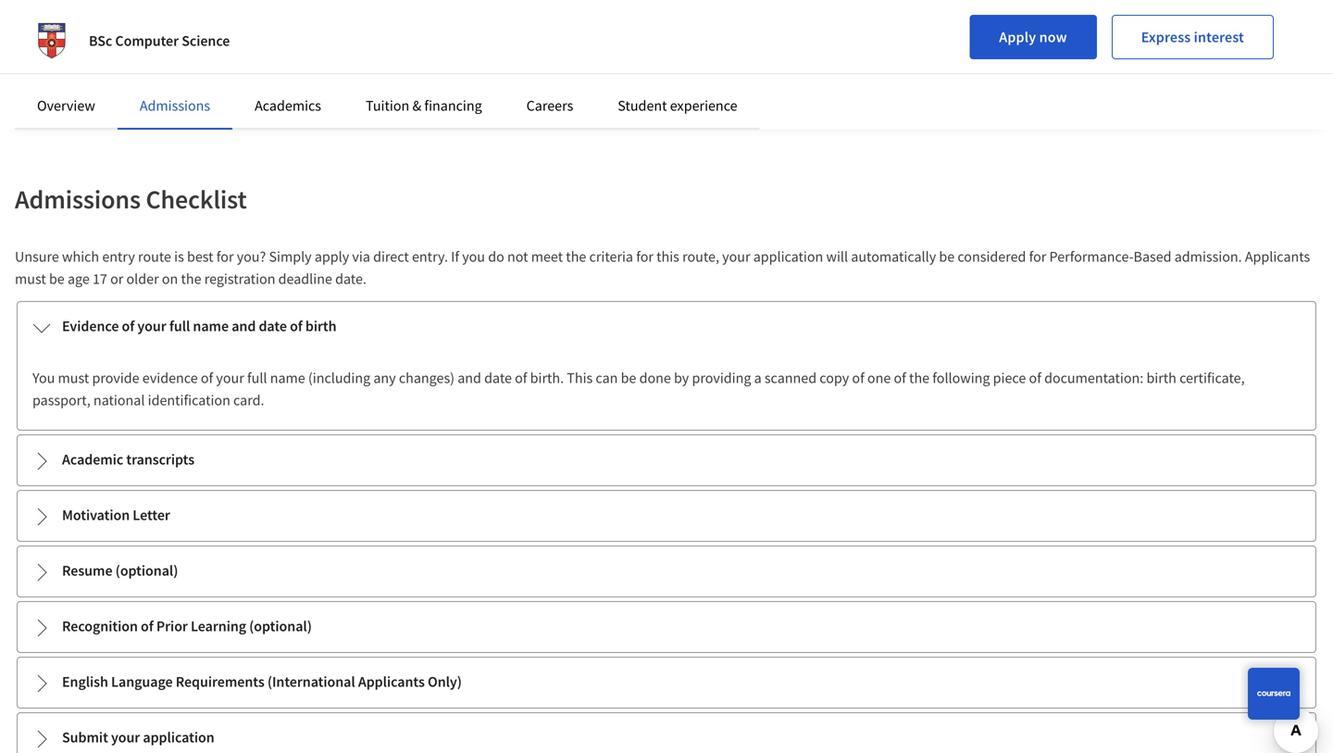 Task type: locate. For each thing, give the bounding box(es) containing it.
1 horizontal spatial full
[[247, 369, 267, 387]]

and right changes)
[[458, 369, 482, 387]]

1 vertical spatial based
[[1134, 247, 1172, 266]]

0 vertical spatial be
[[940, 247, 955, 266]]

application
[[754, 247, 824, 266], [143, 728, 215, 747]]

minimum
[[368, 6, 428, 25]]

tuition & financing link
[[366, 96, 482, 115]]

is
[[174, 247, 184, 266]]

application down language at bottom left
[[143, 728, 215, 747]]

1 vertical spatial name
[[270, 369, 305, 387]]

your right route, at the top right of the page
[[723, 247, 751, 266]]

1 horizontal spatial be
[[621, 369, 637, 387]]

you up programming
[[297, 6, 320, 25]]

admissions checklist
[[15, 183, 247, 215]]

providing
[[692, 369, 752, 387]]

checklist
[[146, 183, 247, 215]]

the left degree,
[[934, 6, 954, 25]]

based up science
[[183, 6, 221, 25]]

your up card.
[[216, 369, 244, 387]]

any
[[374, 369, 396, 387]]

automatically
[[851, 247, 937, 266]]

apply now
[[1000, 28, 1068, 46]]

performance-
[[98, 6, 183, 25], [1050, 247, 1134, 266]]

entry up "17"
[[102, 247, 135, 266]]

entry inside unsure which entry route is best for you? simply apply via direct entry. if you do not meet the criteria for this route, your application will automatically be considered for performance-based admission. applicants must be age 17 or older on the registration deadline date.
[[102, 247, 135, 266]]

(optional)
[[115, 561, 178, 580], [249, 617, 312, 635]]

date.
[[335, 270, 367, 288]]

will
[[827, 247, 848, 266]]

0 horizontal spatial based
[[183, 6, 221, 25]]

0 vertical spatial admissions
[[224, 6, 294, 25]]

express interest button
[[1112, 15, 1275, 59]]

based
[[183, 6, 221, 25], [1134, 247, 1172, 266]]

2 need from the left
[[1072, 6, 1103, 25]]

copy
[[820, 369, 850, 387]]

relevant
[[630, 6, 681, 25]]

experience
[[670, 96, 738, 115]]

2 horizontal spatial to
[[1106, 6, 1119, 25]]

gain
[[853, 6, 879, 25]]

2 vertical spatial be
[[621, 369, 637, 387]]

0 horizontal spatial birth
[[306, 317, 337, 335]]

resume (optional) button
[[18, 546, 1316, 596]]

2 horizontal spatial be
[[940, 247, 955, 266]]

1 vertical spatial (optional)
[[249, 617, 312, 635]]

date left 'birth.'
[[485, 369, 512, 387]]

need inside and relevant work experience. once you gain entry to the degree, you'll also need to achieve a pass (40% weighted average or higher) in
[[1072, 6, 1103, 25]]

you left the gain
[[827, 6, 850, 25]]

a left pass
[[1172, 6, 1180, 25]]

(optional) down letter at the left bottom
[[115, 561, 178, 580]]

entry right the gain
[[882, 6, 915, 25]]

your inside you must provide evidence of your full name (including any changes) and date of birth. this can be done by providing a scanned copy of one of the following piece of documentation: birth certificate, passport, national identification card.
[[216, 369, 244, 387]]

1 need from the left
[[323, 6, 354, 25]]

admissions down bsc computer science
[[140, 96, 210, 115]]

birth left certificate,
[[1147, 369, 1177, 387]]

science
[[182, 31, 230, 50]]

application left will
[[754, 247, 824, 266]]

to left 'achieve'
[[1106, 6, 1119, 25]]

1 horizontal spatial you
[[462, 247, 485, 266]]

1 horizontal spatial date
[[485, 369, 512, 387]]

admissions
[[224, 6, 294, 25], [140, 96, 210, 115], [15, 183, 141, 215]]

must down the unsure
[[15, 270, 46, 288]]

do
[[488, 247, 505, 266]]

and down registration
[[232, 317, 256, 335]]

1 horizontal spatial a
[[754, 369, 762, 387]]

0 vertical spatial performance-
[[98, 6, 183, 25]]

0 horizontal spatial a
[[357, 6, 365, 25]]

a left scanned
[[754, 369, 762, 387]]

birth inside you must provide evidence of your full name (including any changes) and date of birth. this can be done by providing a scanned copy of one of the following piece of documentation: birth certificate, passport, national identification card.
[[1147, 369, 1177, 387]]

1 vertical spatial be
[[49, 270, 65, 288]]

changes)
[[399, 369, 455, 387]]

0 vertical spatial entry
[[882, 6, 915, 25]]

of down 'deadline'
[[290, 317, 303, 335]]

a inside you must provide evidence of your full name (including any changes) and date of birth. this can be done by providing a scanned copy of one of the following piece of documentation: birth certificate, passport, national identification card.
[[754, 369, 762, 387]]

1 vertical spatial application
[[143, 728, 215, 747]]

1 vertical spatial birth
[[1147, 369, 1177, 387]]

applicants right admission.
[[1246, 247, 1311, 266]]

and inside you must provide evidence of your full name (including any changes) and date of birth. this can be done by providing a scanned copy of one of the following piece of documentation: birth certificate, passport, national identification card.
[[458, 369, 482, 387]]

and up mathematics
[[603, 6, 627, 25]]

name down registration
[[193, 317, 229, 335]]

english language requirements (international applicants only)
[[62, 672, 462, 691]]

you
[[297, 6, 320, 25], [827, 6, 850, 25], [462, 247, 485, 266]]

(international
[[268, 672, 355, 691]]

for right best
[[217, 247, 234, 266]]

average
[[15, 29, 63, 47]]

0 vertical spatial application
[[754, 247, 824, 266]]

0 horizontal spatial (optional)
[[115, 561, 178, 580]]

apply now button
[[970, 15, 1097, 59]]

applicants inside dropdown button
[[358, 672, 425, 691]]

or inside unsure which entry route is best for you? simply apply via direct entry. if you do not meet the criteria for this route, your application will automatically be considered for performance-based admission. applicants must be age 17 or older on the registration deadline date.
[[110, 270, 123, 288]]

full
[[169, 317, 190, 335], [247, 369, 267, 387]]

submit your application button
[[18, 713, 1316, 753]]

must inside you must provide evidence of your full name (including any changes) and date of birth. this can be done by providing a scanned copy of one of the following piece of documentation: birth certificate, passport, national identification card.
[[58, 369, 89, 387]]

you right if at the left top of page
[[462, 247, 485, 266]]

and inside and relevant work experience. once you gain entry to the degree, you'll also need to achieve a pass (40% weighted average or higher) in
[[603, 6, 627, 25]]

0 horizontal spatial entry
[[102, 247, 135, 266]]

careers
[[527, 96, 574, 115]]

following
[[933, 369, 991, 387]]

now
[[1040, 28, 1068, 46]]

1 horizontal spatial entry
[[882, 6, 915, 25]]

0 horizontal spatial full
[[169, 317, 190, 335]]

admissions up which
[[15, 183, 141, 215]]

2 horizontal spatial a
[[1172, 6, 1180, 25]]

english language requirements (international applicants only) button
[[18, 658, 1316, 708]]

you?
[[237, 247, 266, 266]]

the inside you must provide evidence of your full name (including any changes) and date of birth. this can be done by providing a scanned copy of one of the following piece of documentation: birth certificate, passport, national identification card.
[[910, 369, 930, 387]]

be left considered
[[940, 247, 955, 266]]

applicants left only)
[[358, 672, 425, 691]]

four
[[446, 6, 472, 25]]

0 vertical spatial birth
[[306, 317, 337, 335]]

1 horizontal spatial applicants
[[1246, 247, 1311, 266]]

a up either
[[357, 6, 365, 25]]

1 vertical spatial performance-
[[1050, 247, 1134, 266]]

academics
[[255, 96, 321, 115]]

1 horizontal spatial (optional)
[[249, 617, 312, 635]]

admissions up programming
[[224, 6, 294, 25]]

this
[[657, 247, 680, 266]]

only)
[[428, 672, 462, 691]]

full inside you must provide evidence of your full name (including any changes) and date of birth. this can be done by providing a scanned copy of one of the following piece of documentation: birth certificate, passport, national identification card.
[[247, 369, 267, 387]]

or inside and relevant work experience. once you gain entry to the degree, you'll also need to achieve a pass (40% weighted average or higher) in
[[66, 29, 80, 47]]

performance- inside unsure which entry route is best for you? simply apply via direct entry. if you do not meet the criteria for this route, your application will automatically be considered for performance-based admission. applicants must be age 17 or older on the registration deadline date.
[[1050, 247, 1134, 266]]

or left bsc
[[66, 29, 80, 47]]

0 horizontal spatial be
[[49, 270, 65, 288]]

need up i
[[323, 6, 354, 25]]

0 vertical spatial full
[[169, 317, 190, 335]]

need right also at the top
[[1072, 6, 1103, 25]]

interest
[[1195, 28, 1245, 46]]

computer
[[115, 31, 179, 50]]

also
[[1043, 6, 1069, 25]]

(40%
[[1214, 6, 1245, 25]]

0 vertical spatial name
[[193, 317, 229, 335]]

0 vertical spatial date
[[259, 317, 287, 335]]

your right submit
[[111, 728, 140, 747]]

if
[[451, 247, 459, 266]]

1 horizontal spatial application
[[754, 247, 824, 266]]

0 horizontal spatial date
[[259, 317, 287, 335]]

based left admission.
[[1134, 247, 1172, 266]]

1 vertical spatial date
[[485, 369, 512, 387]]

1 horizontal spatial need
[[1072, 6, 1103, 25]]

qualify
[[33, 6, 75, 25]]

0 horizontal spatial application
[[143, 728, 215, 747]]

piece
[[994, 369, 1027, 387]]

1 vertical spatial full
[[247, 369, 267, 387]]

1 vertical spatial admissions
[[140, 96, 210, 115]]

0 horizontal spatial performance-
[[98, 6, 183, 25]]

1 vertical spatial applicants
[[358, 672, 425, 691]]

0 horizontal spatial need
[[323, 6, 354, 25]]

scanned
[[765, 369, 817, 387]]

or right "17"
[[110, 270, 123, 288]]

your inside dropdown button
[[111, 728, 140, 747]]

must up the passport,
[[58, 369, 89, 387]]

weighted
[[1248, 6, 1305, 25]]

1 horizontal spatial performance-
[[1050, 247, 1134, 266]]

best
[[187, 247, 214, 266]]

to left degree,
[[918, 6, 931, 25]]

of left one
[[852, 369, 865, 387]]

date down 'deadline'
[[259, 317, 287, 335]]

2 horizontal spatial you
[[827, 6, 850, 25]]

0 horizontal spatial name
[[193, 317, 229, 335]]

birth down 'deadline'
[[306, 317, 337, 335]]

1 horizontal spatial name
[[270, 369, 305, 387]]

of right piece
[[1030, 369, 1042, 387]]

student experience
[[618, 96, 738, 115]]

student
[[618, 96, 667, 115]]

1 vertical spatial entry
[[102, 247, 135, 266]]

need
[[323, 6, 354, 25], [1072, 6, 1103, 25]]

to
[[918, 6, 931, 25], [1106, 6, 1119, 25], [225, 29, 238, 47]]

for up higher)
[[78, 6, 96, 25]]

17
[[93, 270, 107, 288]]

1 horizontal spatial must
[[58, 369, 89, 387]]

registration
[[204, 270, 276, 288]]

0 vertical spatial must
[[15, 270, 46, 288]]

0 vertical spatial based
[[183, 6, 221, 25]]

academic transcripts button
[[18, 435, 1316, 485]]

0 horizontal spatial must
[[15, 270, 46, 288]]

you must provide evidence of your full name (including any changes) and date of birth. this can be done by providing a scanned copy of one of the following piece of documentation: birth certificate, passport, national identification card.
[[32, 369, 1245, 409]]

0 horizontal spatial applicants
[[358, 672, 425, 691]]

1 vertical spatial must
[[58, 369, 89, 387]]

1 horizontal spatial based
[[1134, 247, 1172, 266]]

full up card.
[[247, 369, 267, 387]]

be left age
[[49, 270, 65, 288]]

apply
[[1000, 28, 1037, 46]]

full down on
[[169, 317, 190, 335]]

or down gcses
[[498, 29, 511, 47]]

0 vertical spatial (optional)
[[115, 561, 178, 580]]

your down older
[[137, 317, 166, 335]]

work
[[684, 6, 715, 25]]

0 vertical spatial applicants
[[1246, 247, 1311, 266]]

the
[[934, 6, 954, 25], [566, 247, 587, 266], [181, 270, 201, 288], [910, 369, 930, 387]]

the right meet
[[566, 247, 587, 266]]

the inside and relevant work experience. once you gain entry to the degree, you'll also need to achieve a pass (40% weighted average or higher) in
[[934, 6, 954, 25]]

be
[[940, 247, 955, 266], [49, 270, 65, 288], [621, 369, 637, 387]]

of right one
[[894, 369, 907, 387]]

name left the "(including"
[[270, 369, 305, 387]]

entry inside and relevant work experience. once you gain entry to the degree, you'll also need to achieve a pass (40% weighted average or higher) in
[[882, 6, 915, 25]]

2 vertical spatial admissions
[[15, 183, 141, 215]]

of left 'prior'
[[141, 617, 154, 635]]

done
[[640, 369, 671, 387]]

applicants
[[1246, 247, 1311, 266], [358, 672, 425, 691]]

1 horizontal spatial birth
[[1147, 369, 1177, 387]]

i
[[329, 29, 333, 47]]

to down to qualify for performance-based admissions you need a minimum of four gcses or
[[225, 29, 238, 47]]

must
[[15, 270, 46, 288], [58, 369, 89, 387]]

submit your application
[[62, 728, 215, 747]]

transcripts
[[126, 450, 195, 469]]

you'll
[[1006, 6, 1041, 25]]

be right can
[[621, 369, 637, 387]]

(optional) up english language requirements (international applicants only)
[[249, 617, 312, 635]]

a inside and relevant work experience. once you gain entry to the degree, you'll also need to achieve a pass (40% weighted average or higher) in
[[1172, 6, 1180, 25]]

the right on
[[181, 270, 201, 288]]

the right one
[[910, 369, 930, 387]]



Task type: vqa. For each thing, say whether or not it's contained in the screenshot.
the top 'TAKE'
no



Task type: describe. For each thing, give the bounding box(es) containing it.
apply
[[315, 247, 349, 266]]

of inside recognition of prior learning (optional) 'dropdown button'
[[141, 617, 154, 635]]

route
[[138, 247, 171, 266]]

careers link
[[527, 96, 574, 115]]

passport,
[[32, 391, 91, 409]]

your inside unsure which entry route is best for you? simply apply via direct entry. if you do not meet the criteria for this route, your application will automatically be considered for performance-based admission. applicants must be age 17 or older on the registration deadline date.
[[723, 247, 751, 266]]

0 horizontal spatial to
[[225, 29, 238, 47]]

academics link
[[255, 96, 321, 115]]

resume (optional)
[[62, 561, 178, 580]]

motivation letter
[[62, 506, 170, 524]]

resume
[[62, 561, 113, 580]]

mathematics
[[567, 29, 647, 47]]

or up discrete
[[517, 6, 530, 25]]

evidence of your full name and date of birth button
[[18, 302, 1316, 352]]

evidence
[[62, 317, 119, 335]]

(including
[[308, 369, 371, 387]]

based inside unsure which entry route is best for you? simply apply via direct entry. if you do not meet the criteria for this route, your application will automatically be considered for performance-based admission. applicants must be age 17 or older on the registration deadline date.
[[1134, 247, 1172, 266]]

for right considered
[[1030, 247, 1047, 266]]

pass
[[1183, 6, 1211, 25]]

unsure
[[15, 247, 59, 266]]

admissions for admissions
[[140, 96, 210, 115]]

prior
[[156, 617, 188, 635]]

be inside you must provide evidence of your full name (including any changes) and date of birth. this can be done by providing a scanned copy of one of the following piece of documentation: birth certificate, passport, national identification card.
[[621, 369, 637, 387]]

applicants inside unsure which entry route is best for you? simply apply via direct entry. if you do not meet the criteria for this route, your application will automatically be considered for performance-based admission. applicants must be age 17 or older on the registration deadline date.
[[1246, 247, 1311, 266]]

(optional) inside 'dropdown button'
[[249, 617, 312, 635]]

date inside you must provide evidence of your full name (including any changes) and date of birth. this can be done by providing a scanned copy of one of the following piece of documentation: birth certificate, passport, national identification card.
[[485, 369, 512, 387]]

not
[[508, 247, 528, 266]]

motivation
[[62, 506, 130, 524]]

(optional) inside dropdown button
[[115, 561, 178, 580]]

this
[[567, 369, 593, 387]]

application inside unsure which entry route is best for you? simply apply via direct entry. if you do not meet the criteria for this route, your application will automatically be considered for performance-based admission. applicants must be age 17 or older on the registration deadline date.
[[754, 247, 824, 266]]

entry.
[[412, 247, 448, 266]]

gcses
[[475, 6, 514, 25]]

higher)
[[82, 29, 127, 47]]

name inside you must provide evidence of your full name (including any changes) and date of birth. this can be done by providing a scanned copy of one of the following piece of documentation: birth certificate, passport, national identification card.
[[270, 369, 305, 387]]

and relevant work experience. once you gain entry to the degree, you'll also need to achieve a pass (40% weighted average or higher) in
[[15, 6, 1305, 47]]

considered
[[958, 247, 1027, 266]]

motivation letter button
[[18, 491, 1316, 541]]

language
[[111, 672, 173, 691]]

0 horizontal spatial you
[[297, 6, 320, 25]]

overview link
[[37, 96, 95, 115]]

introduction
[[144, 29, 222, 47]]

and inside dropdown button
[[232, 317, 256, 335]]

criteria
[[590, 247, 634, 266]]

experience.
[[718, 6, 789, 25]]

requirements
[[176, 672, 265, 691]]

evidence
[[142, 369, 198, 387]]

express
[[1142, 28, 1191, 46]]

via
[[352, 247, 370, 266]]

achieve
[[1122, 6, 1169, 25]]

to
[[15, 6, 30, 25]]

of right evidence
[[122, 317, 135, 335]]

birth inside dropdown button
[[306, 317, 337, 335]]

discrete
[[514, 29, 564, 47]]

of left 'birth.'
[[515, 369, 527, 387]]

submit
[[62, 728, 108, 747]]

bsc
[[89, 31, 112, 50]]

express interest
[[1142, 28, 1245, 46]]

recognition of prior learning (optional)
[[62, 617, 312, 635]]

overview
[[37, 96, 95, 115]]

student experience link
[[618, 96, 738, 115]]

in
[[130, 29, 141, 47]]

documentation:
[[1045, 369, 1144, 387]]

you inside unsure which entry route is best for you? simply apply via direct entry. if you do not meet the criteria for this route, your application will automatically be considered for performance-based admission. applicants must be age 17 or older on the registration deadline date.
[[462, 247, 485, 266]]

and right i
[[336, 29, 359, 47]]

computational
[[402, 29, 495, 47]]

one
[[868, 369, 891, 387]]

application inside dropdown button
[[143, 728, 215, 747]]

provide
[[92, 369, 139, 387]]

admissions link
[[140, 96, 210, 115]]

admissions for admissions checklist
[[15, 183, 141, 215]]

tuition & financing
[[366, 96, 482, 115]]

simply
[[269, 247, 312, 266]]

certificate,
[[1180, 369, 1245, 387]]

you
[[32, 369, 55, 387]]

admission.
[[1175, 247, 1243, 266]]

of up the identification
[[201, 369, 213, 387]]

once
[[792, 6, 824, 25]]

university of london logo image
[[30, 19, 74, 63]]

which
[[62, 247, 99, 266]]

academic transcripts
[[62, 450, 195, 469]]

you inside and relevant work experience. once you gain entry to the degree, you'll also need to achieve a pass (40% weighted average or higher) in
[[827, 6, 850, 25]]

must inside unsure which entry route is best for you? simply apply via direct entry. if you do not meet the criteria for this route, your application will automatically be considered for performance-based admission. applicants must be age 17 or older on the registration deadline date.
[[15, 270, 46, 288]]

&
[[413, 96, 422, 115]]

tuition
[[366, 96, 410, 115]]

name inside dropdown button
[[193, 317, 229, 335]]

introduction to programming i and either computational or discrete mathematics
[[144, 29, 647, 47]]

your inside dropdown button
[[137, 317, 166, 335]]

national
[[93, 391, 145, 409]]

programming
[[241, 29, 326, 47]]

for left this
[[637, 247, 654, 266]]

to qualify for performance-based admissions you need a minimum of four gcses or
[[15, 6, 533, 25]]

unsure which entry route is best for you? simply apply via direct entry. if you do not meet the criteria for this route, your application will automatically be considered for performance-based admission. applicants must be age 17 or older on the registration deadline date.
[[15, 247, 1311, 288]]

full inside evidence of your full name and date of birth dropdown button
[[169, 317, 190, 335]]

of left four
[[431, 6, 443, 25]]

degree,
[[957, 6, 1003, 25]]

identification
[[148, 391, 230, 409]]

can
[[596, 369, 618, 387]]

date inside dropdown button
[[259, 317, 287, 335]]

1 horizontal spatial to
[[918, 6, 931, 25]]

route,
[[683, 247, 720, 266]]



